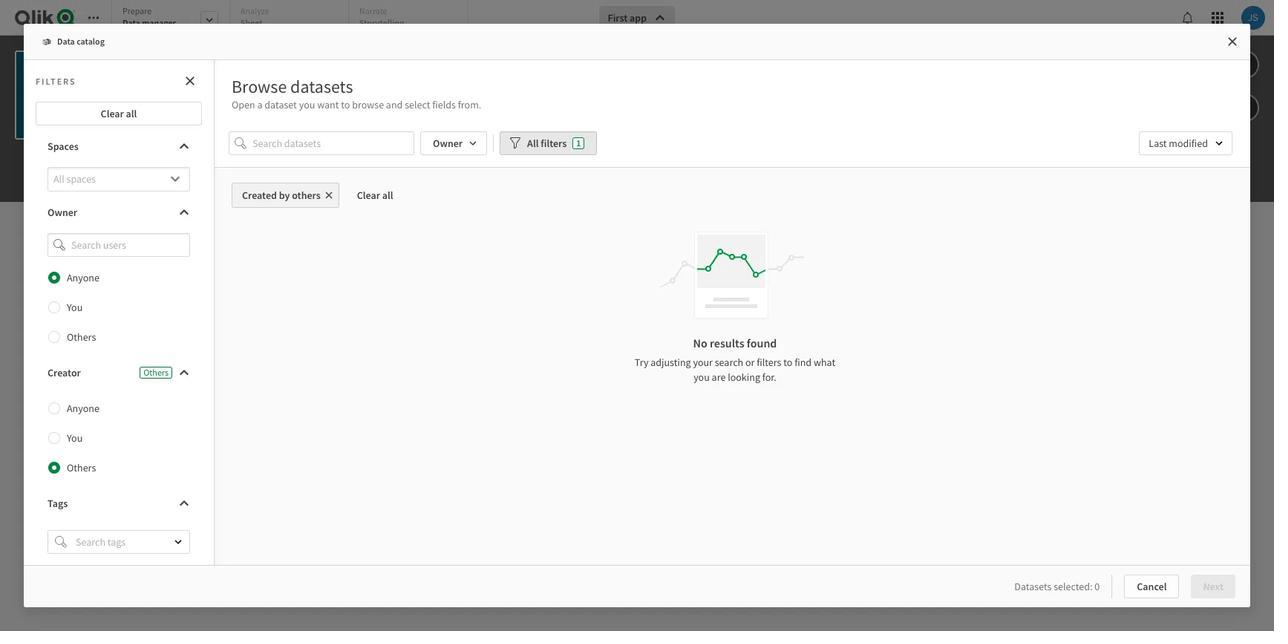 Task type: describe. For each thing, give the bounding box(es) containing it.
you inside no results found try adjusting your search or filters to find what you are looking for.
[[694, 371, 710, 384]]

results
[[710, 336, 745, 351]]

filters inside no results found try adjusting your search or filters to find what you are looking for.
[[757, 356, 782, 369]]

0 horizontal spatial owner button
[[36, 200, 202, 224]]

from.
[[458, 98, 482, 111]]

cancel button
[[1125, 575, 1180, 599]]

datasets
[[291, 75, 353, 98]]

search
[[715, 356, 744, 369]]

creator option group
[[36, 394, 202, 483]]

2 vertical spatial first
[[174, 83, 193, 97]]

Search datasets text field
[[253, 132, 415, 156]]

all
[[527, 137, 539, 150]]

all for leftmost clear all button
[[126, 107, 137, 120]]

are
[[712, 371, 726, 384]]

app for first app
[[630, 11, 647, 25]]

try
[[635, 356, 649, 369]]

and
[[386, 98, 403, 111]]

1
[[577, 138, 581, 149]]

what
[[814, 356, 836, 369]]

manager
[[142, 17, 176, 28]]

edit image
[[1238, 56, 1252, 74]]

application containing browse datasets
[[0, 0, 1275, 631]]

tags button
[[36, 492, 202, 516]]

browse datasets dialog
[[24, 24, 1251, 608]]

find
[[795, 356, 812, 369]]

last modified
[[1149, 137, 1209, 150]]

open
[[232, 98, 255, 111]]

loaded:
[[205, 67, 231, 77]]

open image
[[174, 538, 183, 547]]

owner for the owner dropdown button in the filters "region"
[[433, 137, 463, 150]]

All spaces text field
[[53, 167, 166, 191]]

last
[[192, 67, 204, 77]]

clear all for leftmost clear all button
[[101, 107, 137, 120]]

app for first app data last loaded: first app
[[196, 51, 213, 64]]

spaces
[[48, 140, 79, 153]]

you for creator option group
[[67, 432, 83, 445]]

no results found try adjusting your search or filters to find what you are looking for.
[[635, 336, 836, 384]]

app.
[[738, 270, 771, 293]]

others for owner option group
[[67, 331, 96, 344]]

app options image
[[1238, 99, 1252, 117]]

you inside browse datasets open a dataset you want to browse and select fields from.
[[299, 98, 315, 111]]

search tags image
[[55, 537, 67, 548]]

or
[[746, 356, 755, 369]]

1 vertical spatial others
[[144, 367, 169, 378]]

first app
[[608, 11, 647, 25]]

cancel
[[1138, 580, 1167, 594]]

anyone for creator option group
[[67, 402, 100, 415]]

owner option group
[[36, 263, 202, 352]]

created
[[242, 189, 277, 202]]

started
[[533, 270, 586, 293]]

your for to
[[700, 270, 734, 293]]

browse
[[352, 98, 384, 111]]

0 horizontal spatial clear all button
[[36, 102, 202, 126]]

adding
[[589, 270, 641, 293]]

clear for leftmost clear all button
[[101, 107, 124, 120]]

created by others
[[242, 189, 321, 202]]

clear all for right clear all button
[[357, 189, 393, 202]]

others
[[292, 189, 321, 202]]

browse
[[232, 75, 287, 98]]



Task type: locate. For each thing, give the bounding box(es) containing it.
you inside creator option group
[[67, 432, 83, 445]]

owner button down fields
[[420, 132, 487, 156]]

filters inside "region"
[[541, 137, 567, 150]]

get started adding data to your app.
[[504, 270, 771, 293]]

1 vertical spatial anyone
[[67, 402, 100, 415]]

0 vertical spatial clear
[[101, 107, 124, 120]]

1 horizontal spatial owner button
[[420, 132, 487, 156]]

1 vertical spatial you
[[67, 432, 83, 445]]

1 vertical spatial owner
[[48, 205, 77, 219]]

you inside owner option group
[[67, 301, 83, 314]]

found
[[747, 336, 777, 351]]

by
[[279, 189, 290, 202]]

anyone down creator
[[67, 402, 100, 415]]

2 you from the top
[[67, 432, 83, 445]]

first for first app
[[608, 11, 628, 25]]

others
[[67, 331, 96, 344], [144, 367, 169, 378], [67, 461, 96, 475]]

toolbar
[[0, 0, 1275, 202]]

owner for the leftmost the owner dropdown button
[[48, 205, 77, 219]]

first app data last loaded: first app
[[174, 51, 231, 97]]

anyone inside owner option group
[[67, 271, 100, 285]]

2 vertical spatial to
[[784, 356, 793, 369]]

1 horizontal spatial clear all button
[[345, 183, 405, 208]]

data left last
[[174, 67, 190, 77]]

filters region
[[229, 129, 1236, 159]]

anyone for owner option group
[[67, 271, 100, 285]]

0 vertical spatial first
[[608, 11, 628, 25]]

prepare
[[123, 5, 152, 16]]

1 horizontal spatial clear all
[[357, 189, 393, 202]]

0 vertical spatial others
[[67, 331, 96, 344]]

you left 'are'
[[694, 371, 710, 384]]

first for first app data last loaded: first app
[[174, 51, 194, 64]]

first app button
[[599, 6, 675, 30]]

Search tags text field
[[73, 531, 161, 554]]

0 horizontal spatial clear all
[[101, 107, 137, 120]]

1 anyone from the top
[[67, 271, 100, 285]]

owner button up search users text box
[[36, 200, 202, 224]]

clear all up spaces dropdown button
[[101, 107, 137, 120]]

0 vertical spatial filters
[[541, 137, 567, 150]]

want
[[317, 98, 339, 111]]

owner button inside the filters "region"
[[420, 132, 487, 156]]

1 vertical spatial data
[[174, 67, 190, 77]]

all for right clear all button
[[382, 189, 393, 202]]

0 horizontal spatial filters
[[541, 137, 567, 150]]

your inside no results found try adjusting your search or filters to find what you are looking for.
[[693, 356, 713, 369]]

filters
[[36, 75, 76, 87]]

0 vertical spatial clear all button
[[36, 102, 202, 126]]

data
[[645, 270, 678, 293]]

clear all
[[101, 107, 137, 120], [357, 189, 393, 202]]

to
[[341, 98, 350, 111], [681, 270, 697, 293], [784, 356, 793, 369]]

creator
[[48, 366, 81, 380]]

1 vertical spatial you
[[694, 371, 710, 384]]

modified
[[1169, 137, 1209, 150]]

0 vertical spatial anyone
[[67, 271, 100, 285]]

1 vertical spatial clear all
[[357, 189, 393, 202]]

2 vertical spatial app
[[195, 83, 212, 97]]

anyone down search users text box
[[67, 271, 100, 285]]

application
[[0, 0, 1275, 631]]

1 horizontal spatial all
[[382, 189, 393, 202]]

2 vertical spatial others
[[67, 461, 96, 475]]

your down no
[[693, 356, 713, 369]]

1 horizontal spatial clear
[[357, 189, 380, 202]]

1 vertical spatial clear all button
[[345, 183, 405, 208]]

clear right others
[[357, 189, 380, 202]]

1 horizontal spatial you
[[694, 371, 710, 384]]

0 vertical spatial owner button
[[420, 132, 487, 156]]

data inside the prepare data manager
[[123, 17, 140, 28]]

0 vertical spatial all
[[126, 107, 137, 120]]

last
[[1149, 137, 1167, 150]]

others for creator option group
[[67, 461, 96, 475]]

clear all button
[[36, 102, 202, 126], [345, 183, 405, 208]]

owner inside the filters "region"
[[433, 137, 463, 150]]

your for adjusting
[[693, 356, 713, 369]]

fields
[[433, 98, 456, 111]]

1 horizontal spatial filters
[[757, 356, 782, 369]]

app inside button
[[630, 11, 647, 25]]

data down prepare
[[123, 17, 140, 28]]

for.
[[763, 371, 777, 384]]

clear all down the search datasets "text field"
[[357, 189, 393, 202]]

1 vertical spatial to
[[681, 270, 697, 293]]

you up creator
[[67, 301, 83, 314]]

0 vertical spatial clear all
[[101, 107, 137, 120]]

1 vertical spatial all
[[382, 189, 393, 202]]

you
[[299, 98, 315, 111], [694, 371, 710, 384]]

1 vertical spatial first
[[174, 51, 194, 64]]

adjusting
[[651, 356, 691, 369]]

0 vertical spatial your
[[700, 270, 734, 293]]

0 vertical spatial app
[[630, 11, 647, 25]]

to inside no results found try adjusting your search or filters to find what you are looking for.
[[784, 356, 793, 369]]

you left want
[[299, 98, 315, 111]]

2 horizontal spatial to
[[784, 356, 793, 369]]

anyone
[[67, 271, 100, 285], [67, 402, 100, 415]]

owner button
[[420, 132, 487, 156], [36, 200, 202, 224]]

you
[[67, 301, 83, 314], [67, 432, 83, 445]]

to left find
[[784, 356, 793, 369]]

0 horizontal spatial all
[[126, 107, 137, 120]]

get
[[504, 270, 530, 293]]

clear all button up spaces dropdown button
[[36, 102, 202, 126]]

to right want
[[341, 98, 350, 111]]

filters right all
[[541, 137, 567, 150]]

0 vertical spatial you
[[299, 98, 315, 111]]

0 horizontal spatial data
[[123, 17, 140, 28]]

app
[[630, 11, 647, 25], [196, 51, 213, 64], [195, 83, 212, 97]]

tags
[[48, 497, 68, 511]]

none field inside the "browse datasets" dialog
[[36, 233, 202, 257]]

toolbar containing first app
[[0, 0, 1275, 202]]

your
[[700, 270, 734, 293], [693, 356, 713, 369]]

a
[[257, 98, 263, 111]]

created by others button
[[232, 183, 339, 208]]

0 vertical spatial to
[[341, 98, 350, 111]]

1 vertical spatial your
[[693, 356, 713, 369]]

0 vertical spatial owner
[[433, 137, 463, 150]]

first
[[608, 11, 628, 25], [174, 51, 194, 64], [174, 83, 193, 97]]

all filters
[[527, 137, 567, 150]]

search tags element
[[55, 537, 67, 548]]

all
[[126, 107, 137, 120], [382, 189, 393, 202]]

data inside first app data last loaded: first app
[[174, 67, 190, 77]]

looking
[[728, 371, 761, 384]]

filters
[[541, 137, 567, 150], [757, 356, 782, 369]]

clear for right clear all button
[[357, 189, 380, 202]]

Search users text field
[[68, 233, 172, 257]]

clear all button down the search datasets "text field"
[[345, 183, 405, 208]]

0 vertical spatial you
[[67, 301, 83, 314]]

0 vertical spatial data
[[123, 17, 140, 28]]

last modified button
[[1140, 132, 1233, 156]]

select
[[405, 98, 430, 111]]

0 horizontal spatial you
[[299, 98, 315, 111]]

1 horizontal spatial data
[[174, 67, 190, 77]]

no
[[694, 336, 708, 351]]

1 vertical spatial owner button
[[36, 200, 202, 224]]

1 vertical spatial app
[[196, 51, 213, 64]]

spaces button
[[36, 134, 202, 158]]

you down creator
[[67, 432, 83, 445]]

clear up spaces dropdown button
[[101, 107, 124, 120]]

you for owner option group
[[67, 301, 83, 314]]

0 horizontal spatial to
[[341, 98, 350, 111]]

to right "data"
[[681, 270, 697, 293]]

browse datasets open a dataset you want to browse and select fields from.
[[232, 75, 482, 111]]

your left app.
[[700, 270, 734, 293]]

1 you from the top
[[67, 301, 83, 314]]

anyone inside creator option group
[[67, 402, 100, 415]]

None field
[[36, 233, 202, 257]]

to inside browse datasets open a dataset you want to browse and select fields from.
[[341, 98, 350, 111]]

owner down fields
[[433, 137, 463, 150]]

clear
[[101, 107, 124, 120], [357, 189, 380, 202]]

1 vertical spatial filters
[[757, 356, 782, 369]]

2 anyone from the top
[[67, 402, 100, 415]]

first inside button
[[608, 11, 628, 25]]

others inside owner option group
[[67, 331, 96, 344]]

prepare data manager
[[123, 5, 176, 28]]

dataset
[[265, 98, 297, 111]]

others inside creator option group
[[67, 461, 96, 475]]

0 horizontal spatial clear
[[101, 107, 124, 120]]

owner
[[433, 137, 463, 150], [48, 205, 77, 219]]

1 horizontal spatial to
[[681, 270, 697, 293]]

1 horizontal spatial owner
[[433, 137, 463, 150]]

data
[[123, 17, 140, 28], [174, 67, 190, 77]]

filters up for.
[[757, 356, 782, 369]]

owner down all spaces text field at the top left of page
[[48, 205, 77, 219]]

0 horizontal spatial owner
[[48, 205, 77, 219]]

1 vertical spatial clear
[[357, 189, 380, 202]]



Task type: vqa. For each thing, say whether or not it's contained in the screenshot.
that's
no



